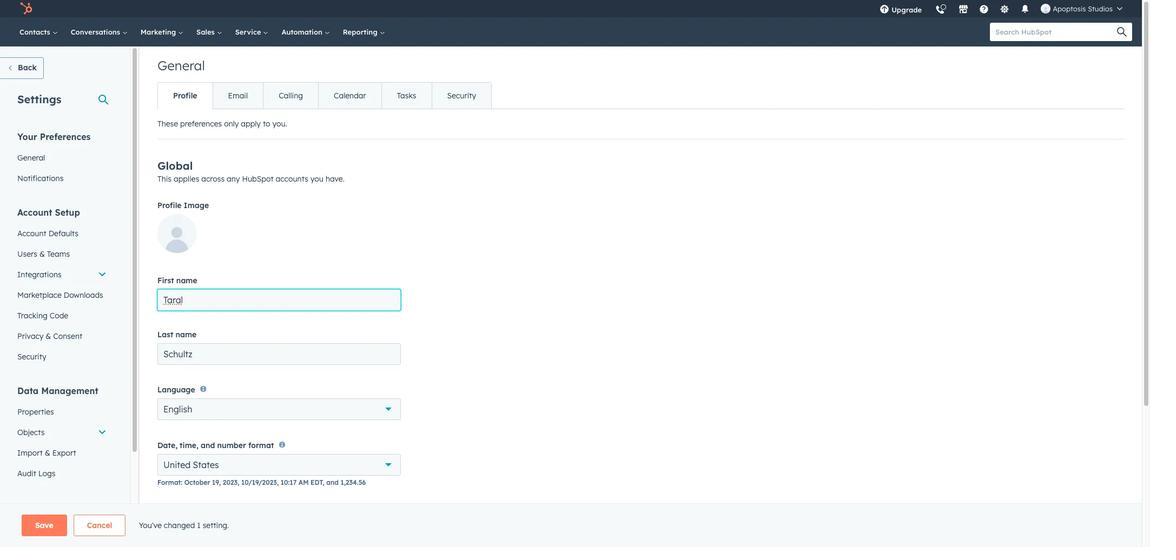Task type: locate. For each thing, give the bounding box(es) containing it.
search button
[[1113, 23, 1133, 41]]

to
[[263, 119, 270, 129], [260, 520, 267, 528], [374, 530, 381, 538]]

number
[[217, 441, 246, 451], [234, 520, 258, 528]]

1 vertical spatial security
[[17, 352, 46, 362]]

1 vertical spatial you
[[295, 520, 307, 528]]

help image
[[980, 5, 990, 15]]

use
[[186, 520, 196, 528]]

marketplace
[[17, 291, 62, 300]]

, left 10/19/2023
[[238, 479, 240, 487]]

sales
[[197, 28, 217, 36]]

& for teams
[[39, 250, 45, 259]]

and right sms, at the left of page
[[233, 530, 246, 538]]

calling
[[279, 91, 303, 101]]

10:17
[[281, 479, 297, 487]]

any
[[227, 174, 240, 184]]

back link
[[0, 57, 44, 79]]

1 vertical spatial account
[[17, 229, 46, 239]]

downloads
[[64, 291, 103, 300]]

time,
[[180, 441, 199, 451]]

0 vertical spatial profile
[[173, 91, 197, 101]]

1 vertical spatial security link
[[11, 347, 113, 368]]

account setup
[[17, 207, 80, 218]]

logs
[[38, 469, 55, 479]]

account setup element
[[11, 207, 113, 368]]

users
[[17, 250, 37, 259]]

0 vertical spatial number
[[217, 441, 246, 451]]

profile left the "image"
[[158, 201, 182, 211]]

number up information
[[234, 520, 258, 528]]

import & export link
[[11, 443, 113, 464]]

settings image
[[1001, 5, 1010, 15]]

calendar link
[[318, 83, 382, 109]]

0 vertical spatial security
[[447, 91, 477, 101]]

date, time, and number format
[[158, 441, 274, 451]]

1 vertical spatial profile
[[158, 201, 182, 211]]

cancel
[[87, 521, 112, 531]]

you left have.
[[311, 174, 324, 184]]

english button
[[158, 399, 401, 421]]

0 vertical spatial account
[[17, 207, 52, 218]]

and right time,
[[201, 441, 215, 451]]

,
[[238, 479, 240, 487], [277, 479, 279, 487], [323, 479, 325, 487]]

0 horizontal spatial ,
[[238, 479, 240, 487]]

1 vertical spatial and
[[327, 479, 339, 487]]

your preferences element
[[11, 131, 113, 189]]

10/19/2023
[[241, 479, 277, 487]]

reporting
[[343, 28, 380, 36]]

1 horizontal spatial ,
[[277, 479, 279, 487]]

profile for profile image
[[158, 201, 182, 211]]

& right users
[[39, 250, 45, 259]]

, left '10:17'
[[277, 479, 279, 487]]

0 horizontal spatial general
[[17, 153, 45, 163]]

marketplace downloads link
[[11, 285, 113, 306]]

october
[[184, 479, 210, 487]]

navigation
[[158, 82, 492, 109]]

2 horizontal spatial and
[[327, 479, 339, 487]]

integrations button
[[11, 265, 113, 285]]

1,234.56
[[341, 479, 366, 487]]

general down your
[[17, 153, 45, 163]]

management
[[41, 386, 98, 397]]

1 vertical spatial to
[[260, 520, 267, 528]]

& for export
[[45, 449, 50, 459]]

1 horizontal spatial security link
[[432, 83, 492, 109]]

contacts
[[19, 28, 52, 36]]

0 vertical spatial &
[[39, 250, 45, 259]]

account defaults
[[17, 229, 78, 239]]

0 horizontal spatial and
[[201, 441, 215, 451]]

we
[[158, 520, 168, 528]]

to left you.
[[263, 119, 270, 129]]

hubspot link
[[13, 2, 41, 15]]

1 vertical spatial name
[[176, 330, 197, 340]]

account inside account defaults link
[[17, 229, 46, 239]]

security
[[447, 91, 477, 101], [17, 352, 46, 362]]

tracking code
[[17, 311, 68, 321]]

0 horizontal spatial you
[[295, 520, 307, 528]]

name for last name
[[176, 330, 197, 340]]

0 vertical spatial and
[[201, 441, 215, 451]]

global this applies across any hubspot accounts you have.
[[158, 159, 345, 184]]

name right last on the left of page
[[176, 330, 197, 340]]

0 vertical spatial general
[[158, 57, 205, 74]]

First name text field
[[158, 290, 401, 311]]

& for consent
[[46, 332, 51, 342]]

2 horizontal spatial ,
[[323, 479, 325, 487]]

Last name text field
[[158, 344, 401, 365]]

to up owner
[[260, 520, 267, 528]]

conversations
[[71, 28, 122, 36]]

changed
[[164, 521, 195, 531]]

meetings
[[17, 525, 50, 534]]

0 vertical spatial you
[[311, 174, 324, 184]]

2 vertical spatial &
[[45, 449, 50, 459]]

privacy
[[17, 332, 44, 342]]

marketplaces image
[[959, 5, 969, 15]]

and inside 'we may use this phone number to contact you about security events, sending workflow sms, and for owner property values. please refer to our privacy policy for more information'
[[233, 530, 246, 538]]

you
[[311, 174, 324, 184], [295, 520, 307, 528]]

states
[[193, 460, 219, 471]]

properties
[[17, 408, 54, 417]]

0 horizontal spatial security
[[17, 352, 46, 362]]

calling icon image
[[936, 5, 946, 15]]

menu
[[874, 0, 1130, 21]]

and right "edt"
[[327, 479, 339, 487]]

1 vertical spatial &
[[46, 332, 51, 342]]

upgrade
[[892, 5, 923, 14]]

properties link
[[11, 402, 113, 423]]

last name
[[158, 330, 197, 340]]

general
[[158, 57, 205, 74], [17, 153, 45, 163]]

1 horizontal spatial you
[[311, 174, 324, 184]]

0 vertical spatial for
[[247, 530, 257, 538]]

upgrade image
[[880, 5, 890, 15]]

number inside 'we may use this phone number to contact you about security events, sending workflow sms, and for owner property values. please refer to our privacy policy for more information'
[[234, 520, 258, 528]]

accounts
[[276, 174, 309, 184]]

0 vertical spatial name
[[176, 276, 197, 286]]

you up property
[[295, 520, 307, 528]]

profile up preferences
[[173, 91, 197, 101]]

1 horizontal spatial security
[[447, 91, 477, 101]]

consent
[[53, 332, 82, 342]]

name right first
[[176, 276, 197, 286]]

automation link
[[275, 17, 337, 47]]

number left format
[[217, 441, 246, 451]]

security link
[[432, 83, 492, 109], [11, 347, 113, 368]]

for down the workflow
[[204, 540, 214, 548]]

1 account from the top
[[17, 207, 52, 218]]

, right am in the left bottom of the page
[[323, 479, 325, 487]]

:
[[181, 479, 183, 487]]

owner
[[259, 530, 278, 538]]

account up account defaults at the top of page
[[17, 207, 52, 218]]

meetings link
[[11, 519, 113, 540]]

setting.
[[203, 521, 229, 531]]

1 horizontal spatial and
[[233, 530, 246, 538]]

these
[[158, 119, 178, 129]]

for up information
[[247, 530, 257, 538]]

account
[[17, 207, 52, 218], [17, 229, 46, 239]]

2 account from the top
[[17, 229, 46, 239]]

language
[[158, 386, 195, 395]]

tara schultz image
[[1042, 4, 1051, 14]]

you inside 'we may use this phone number to contact you about security events, sending workflow sms, and for owner property values. please refer to our privacy policy for more information'
[[295, 520, 307, 528]]

hubspot
[[242, 174, 274, 184]]

2 , from the left
[[277, 479, 279, 487]]

0 vertical spatial to
[[263, 119, 270, 129]]

& right privacy
[[46, 332, 51, 342]]

& inside data management element
[[45, 449, 50, 459]]

2 vertical spatial and
[[233, 530, 246, 538]]

profile inside navigation
[[173, 91, 197, 101]]

policy
[[183, 540, 203, 548]]

general up 'profile' link
[[158, 57, 205, 74]]

1 vertical spatial number
[[234, 520, 258, 528]]

0 horizontal spatial for
[[204, 540, 214, 548]]

data management element
[[11, 385, 113, 485]]

account up users
[[17, 229, 46, 239]]

& left export
[[45, 449, 50, 459]]

audit logs link
[[11, 464, 113, 485]]

contact
[[269, 520, 293, 528]]

profile
[[173, 91, 197, 101], [158, 201, 182, 211]]

1
[[197, 521, 201, 531]]

phone
[[212, 520, 232, 528]]

1 vertical spatial general
[[17, 153, 45, 163]]

global
[[158, 159, 193, 173]]

security inside account setup element
[[17, 352, 46, 362]]

information
[[234, 540, 272, 548]]

and
[[201, 441, 215, 451], [327, 479, 339, 487], [233, 530, 246, 538]]

1 horizontal spatial general
[[158, 57, 205, 74]]

contacts link
[[13, 17, 64, 47]]

search image
[[1118, 27, 1128, 37]]

account defaults link
[[11, 224, 113, 244]]

marketplace downloads
[[17, 291, 103, 300]]

to left our
[[374, 530, 381, 538]]

may
[[170, 520, 184, 528]]



Task type: vqa. For each thing, say whether or not it's contained in the screenshot.
Users & Teams
yes



Task type: describe. For each thing, give the bounding box(es) containing it.
objects
[[17, 428, 45, 438]]

calendar
[[334, 91, 366, 101]]

united
[[163, 460, 191, 471]]

users & teams
[[17, 250, 70, 259]]

3 , from the left
[[323, 479, 325, 487]]

you.
[[273, 119, 287, 129]]

integrations
[[17, 270, 62, 280]]

menu containing apoptosis studios
[[874, 0, 1130, 21]]

you've changed 1 setting.
[[139, 521, 229, 531]]

defaults
[[49, 229, 78, 239]]

0 vertical spatial security link
[[432, 83, 492, 109]]

values.
[[310, 530, 332, 538]]

image
[[184, 201, 209, 211]]

navigation containing profile
[[158, 82, 492, 109]]

please
[[334, 530, 355, 538]]

code
[[50, 311, 68, 321]]

property
[[280, 530, 308, 538]]

notifications image
[[1021, 5, 1031, 15]]

notifications button
[[1017, 0, 1035, 17]]

audit
[[17, 469, 36, 479]]

security
[[330, 520, 355, 528]]

applies
[[174, 174, 199, 184]]

last
[[158, 330, 173, 340]]

am
[[299, 479, 309, 487]]

only
[[224, 119, 239, 129]]

profile for profile
[[173, 91, 197, 101]]

profile link
[[158, 83, 212, 109]]

studios
[[1089, 4, 1114, 13]]

this
[[158, 174, 172, 184]]

Search HubSpot search field
[[991, 23, 1123, 41]]

email
[[228, 91, 248, 101]]

0 horizontal spatial security link
[[11, 347, 113, 368]]

have.
[[326, 174, 345, 184]]

calling link
[[263, 83, 318, 109]]

tools element
[[11, 502, 113, 548]]

2023
[[223, 479, 238, 487]]

english
[[163, 405, 192, 415]]

teams
[[47, 250, 70, 259]]

united states
[[163, 460, 219, 471]]

setup
[[55, 207, 80, 218]]

you've
[[139, 521, 162, 531]]

this
[[198, 520, 210, 528]]

united states button
[[158, 455, 401, 476]]

preferences
[[180, 119, 222, 129]]

settings
[[17, 93, 61, 106]]

account for account setup
[[17, 207, 52, 218]]

objects button
[[11, 423, 113, 443]]

notifications link
[[11, 168, 113, 189]]

our
[[383, 530, 393, 538]]

these preferences only apply to you.
[[158, 119, 287, 129]]

format
[[158, 479, 181, 487]]

your preferences
[[17, 132, 91, 142]]

privacy & consent link
[[11, 326, 113, 347]]

1 horizontal spatial for
[[247, 530, 257, 538]]

reporting link
[[337, 17, 392, 47]]

sms,
[[216, 530, 231, 538]]

refer
[[357, 530, 372, 538]]

about
[[309, 520, 328, 528]]

you inside global this applies across any hubspot accounts you have.
[[311, 174, 324, 184]]

privacy & consent
[[17, 332, 82, 342]]

format
[[248, 441, 274, 451]]

settings link
[[994, 0, 1017, 17]]

export
[[52, 449, 76, 459]]

date,
[[158, 441, 178, 451]]

apoptosis
[[1054, 4, 1087, 13]]

general inside general link
[[17, 153, 45, 163]]

format : october 19, 2023 , 10/19/2023 , 10:17 am edt , and 1,234.56
[[158, 479, 366, 487]]

marketing
[[141, 28, 178, 36]]

2 vertical spatial to
[[374, 530, 381, 538]]

import & export
[[17, 449, 76, 459]]

19,
[[212, 479, 221, 487]]

privacy
[[158, 540, 181, 548]]

1 , from the left
[[238, 479, 240, 487]]

apply
[[241, 119, 261, 129]]

profile image
[[158, 201, 209, 211]]

hubspot image
[[19, 2, 32, 15]]

audit logs
[[17, 469, 55, 479]]

conversations link
[[64, 17, 134, 47]]

tools
[[17, 503, 40, 514]]

tasks link
[[382, 83, 432, 109]]

name for first name
[[176, 276, 197, 286]]

1 vertical spatial for
[[204, 540, 214, 548]]

sales link
[[190, 17, 229, 47]]

account for account defaults
[[17, 229, 46, 239]]



